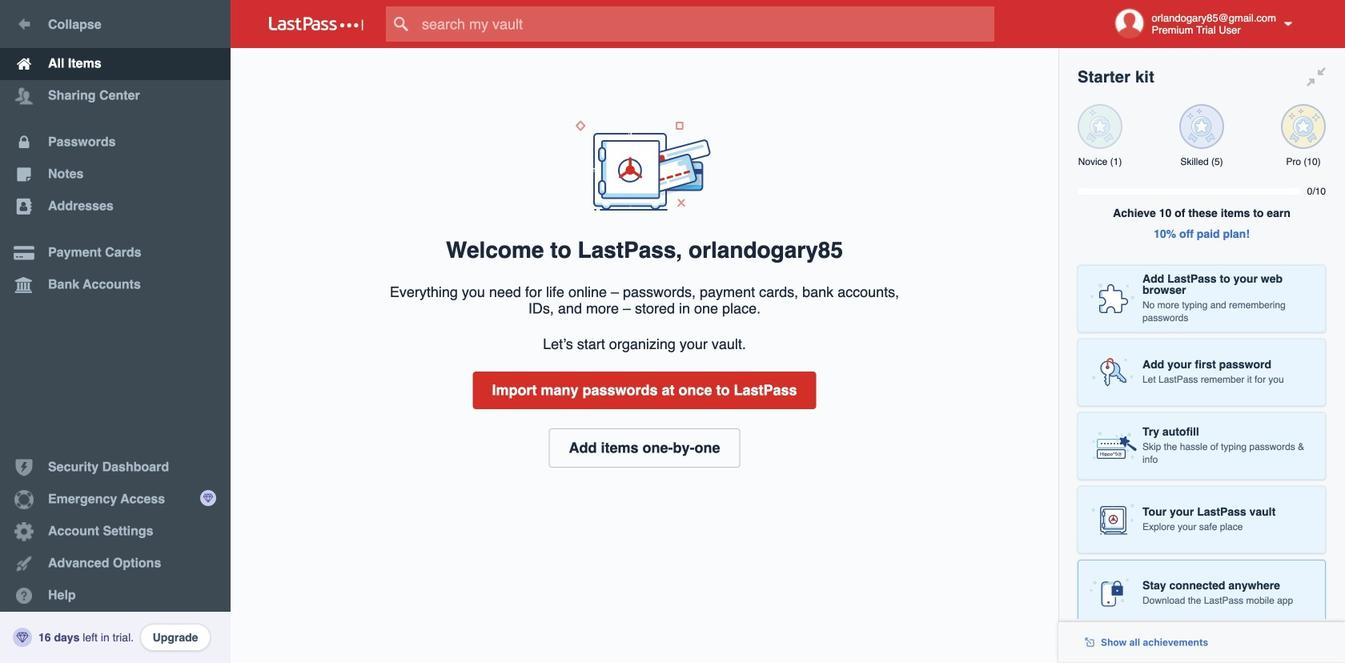 Task type: describe. For each thing, give the bounding box(es) containing it.
main navigation navigation
[[0, 0, 231, 663]]

search my vault text field
[[386, 6, 1026, 42]]



Task type: locate. For each thing, give the bounding box(es) containing it.
Search search field
[[386, 6, 1026, 42]]

lastpass image
[[269, 17, 364, 31]]

main content main content
[[231, 48, 1059, 52]]



Task type: vqa. For each thing, say whether or not it's contained in the screenshot.
'Main navigation' NAVIGATION at the left
yes



